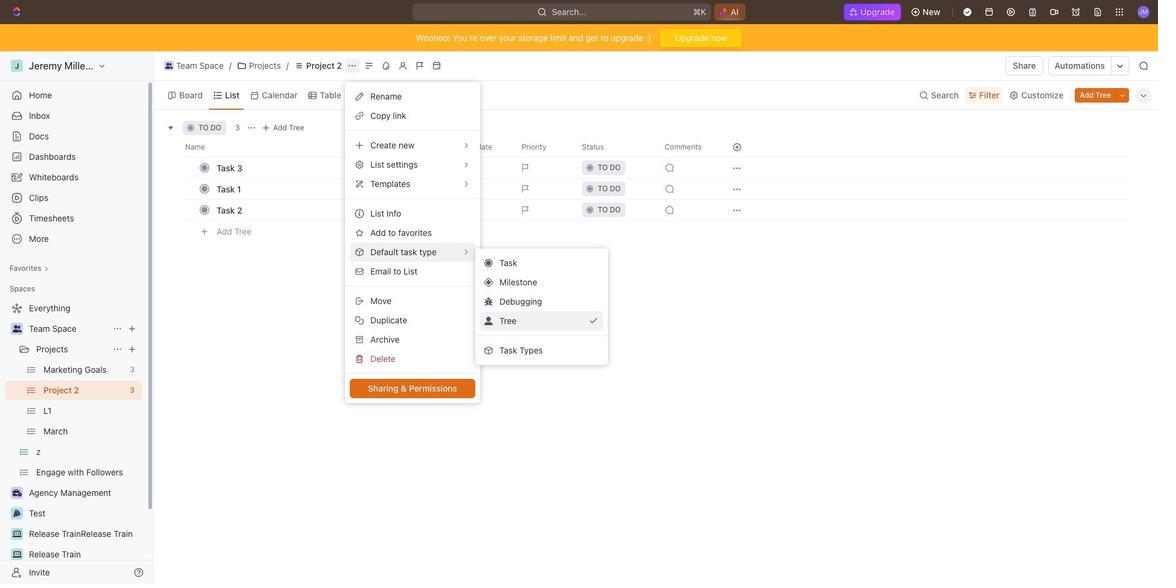 Task type: locate. For each thing, give the bounding box(es) containing it.
bug image
[[485, 298, 493, 306]]

user group image
[[165, 63, 173, 69], [12, 325, 21, 333]]

sidebar navigation
[[0, 51, 154, 584]]

tree
[[5, 299, 142, 584]]

1 horizontal spatial user group image
[[165, 63, 173, 69]]

0 vertical spatial user group image
[[165, 63, 173, 69]]

0 horizontal spatial user group image
[[12, 325, 21, 333]]

1 vertical spatial user group image
[[12, 325, 21, 333]]



Task type: describe. For each thing, give the bounding box(es) containing it.
user large image
[[485, 317, 493, 325]]

tree inside sidebar navigation
[[5, 299, 142, 584]]

user group image inside sidebar navigation
[[12, 325, 21, 333]]



Task type: vqa. For each thing, say whether or not it's contained in the screenshot.
"tree" inside SIDEBAR navigation
yes



